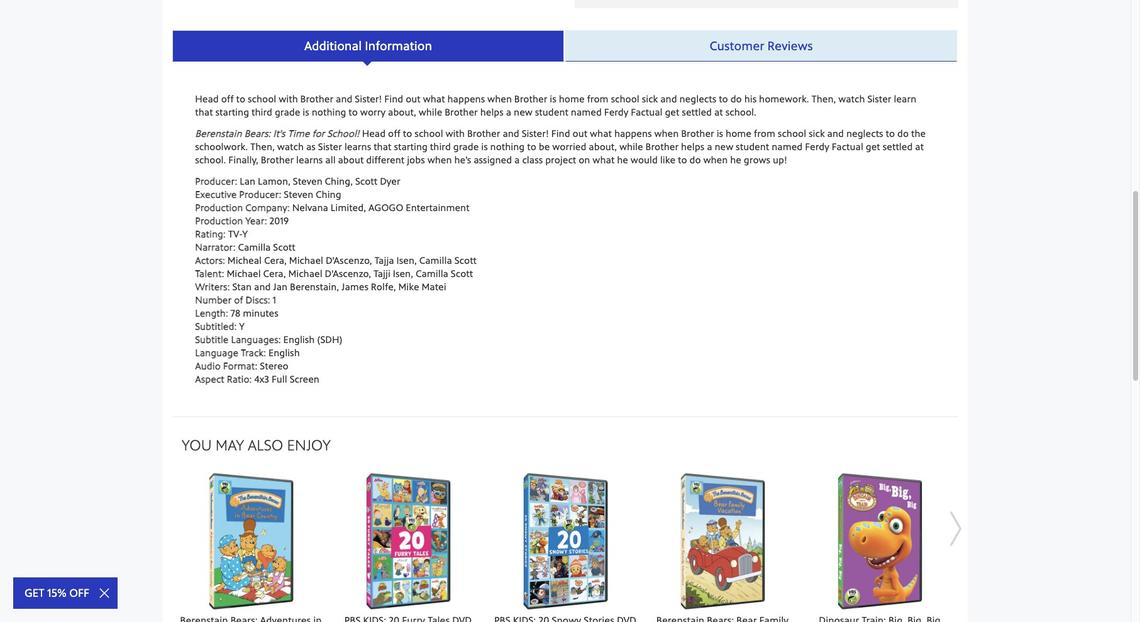 Task type: locate. For each thing, give the bounding box(es) containing it.
out up 'worried'
[[573, 128, 588, 140]]

discs:
[[246, 294, 270, 306]]

0 horizontal spatial then,
[[250, 141, 275, 153]]

grows
[[744, 154, 771, 166]]

1 horizontal spatial about,
[[589, 141, 617, 153]]

find up 'worried'
[[551, 128, 570, 140]]

project
[[545, 154, 576, 166]]

full
[[272, 374, 287, 386]]

0 vertical spatial sick
[[642, 93, 658, 105]]

from for student
[[754, 128, 776, 140]]

isen,
[[397, 255, 417, 267], [393, 268, 413, 280]]

happens inside head off to school with brother and sister! find out what happens when brother is home from school sick and neglects to do the schoolwork. then, watch as sister learns that starting third grade is nothing to be worried about, while brother helps a new student named ferdy factual get settled at school. finally, brother learns all about different jobs when he's assigned a class project on what he would like to do when he grows up!
[[614, 128, 652, 140]]

2 he from the left
[[730, 154, 742, 166]]

y down 78 in the left of the page
[[239, 321, 245, 333]]

1 vertical spatial do
[[898, 128, 909, 140]]

get
[[665, 106, 680, 118], [866, 141, 880, 153]]

named inside head off to school with brother and sister! find out what happens when brother is home from school sick and neglects to do the schoolwork. then, watch as sister learns that starting third grade is nothing to be worried about, while brother helps a new student named ferdy factual get settled at school. finally, brother learns all about different jobs when he's assigned a class project on what he would like to do when he grows up!
[[772, 141, 803, 153]]

happens up the 'would'
[[614, 128, 652, 140]]

neglects left the
[[847, 128, 884, 140]]

student
[[535, 106, 569, 118], [736, 141, 769, 153]]

for
[[312, 128, 325, 140]]

production up the rating:
[[195, 215, 243, 227]]

0 vertical spatial factual
[[631, 106, 663, 118]]

sister! inside 'head off to school with brother and sister! find out what happens when brother is home from school sick and neglects to do his homework. then, watch sister learn that starting third grade is nothing to worry about, while brother helps a new student named ferdy factual get settled at school.'
[[355, 93, 382, 105]]

0 vertical spatial do
[[731, 93, 742, 105]]

neglects inside head off to school with brother and sister! find out what happens when brother is home from school sick and neglects to do the schoolwork. then, watch as sister learns that starting third grade is nothing to be worried about, while brother helps a new student named ferdy factual get settled at school. finally, brother learns all about different jobs when he's assigned a class project on what he would like to do when he grows up!
[[847, 128, 884, 140]]

school. down his
[[726, 106, 757, 118]]

is
[[550, 93, 557, 105], [303, 106, 309, 118], [717, 128, 723, 140], [481, 141, 488, 153]]

then, inside head off to school with brother and sister! find out what happens when brother is home from school sick and neglects to do the schoolwork. then, watch as sister learns that starting third grade is nothing to be worried about, while brother helps a new student named ferdy factual get settled at school. finally, brother learns all about different jobs when he's assigned a class project on what he would like to do when he grows up!
[[250, 141, 275, 153]]

pbs kids: 20 furry tales dvd image
[[339, 473, 477, 612]]

you
[[182, 436, 212, 455]]

1 horizontal spatial while
[[620, 141, 643, 153]]

1 vertical spatial happens
[[614, 128, 652, 140]]

sister up all
[[318, 141, 342, 153]]

(sdh)
[[317, 334, 343, 346]]

third
[[252, 106, 272, 118], [430, 141, 451, 153]]

happens inside 'head off to school with brother and sister! find out what happens when brother is home from school sick and neglects to do his homework. then, watch sister learn that starting third grade is nothing to worry about, while brother helps a new student named ferdy factual get settled at school.'
[[448, 93, 485, 105]]

then, right homework.
[[812, 93, 836, 105]]

0 horizontal spatial out
[[406, 93, 421, 105]]

steven up nelvana
[[284, 189, 313, 201]]

named up 'worried'
[[571, 106, 602, 118]]

head down worry
[[362, 128, 386, 140]]

do for the
[[898, 128, 909, 140]]

1 horizontal spatial school.
[[726, 106, 757, 118]]

isen, up 'mike'
[[393, 268, 413, 280]]

find for be
[[551, 128, 570, 140]]

customer reviews link
[[565, 30, 957, 62]]

find up worry
[[385, 93, 403, 105]]

to left be
[[527, 141, 536, 153]]

0 horizontal spatial a
[[506, 106, 511, 118]]

1 vertical spatial steven
[[284, 189, 313, 201]]

then,
[[812, 93, 836, 105], [250, 141, 275, 153]]

nelvana
[[292, 202, 328, 214]]

berenstain bears: adventures in bear country dvd image
[[182, 473, 320, 612]]

sister! for to
[[522, 128, 549, 140]]

0 horizontal spatial off
[[221, 93, 234, 105]]

jobs
[[407, 154, 425, 166]]

learns down as at the top left
[[296, 154, 323, 166]]

1 horizontal spatial do
[[731, 93, 742, 105]]

0 horizontal spatial grade
[[275, 106, 300, 118]]

do right like
[[690, 154, 701, 166]]

0 horizontal spatial do
[[690, 154, 701, 166]]

when inside 'head off to school with brother and sister! find out what happens when brother is home from school sick and neglects to do his homework. then, watch sister learn that starting third grade is nothing to worry about, while brother helps a new student named ferdy factual get settled at school.'
[[488, 93, 512, 105]]

berenstain bears: bear family vacation dvd image
[[654, 473, 792, 612]]

home up grows
[[726, 128, 752, 140]]

0 vertical spatial while
[[419, 106, 442, 118]]

home
[[559, 93, 585, 105], [726, 128, 752, 140]]

2 horizontal spatial a
[[707, 141, 712, 153]]

sister! for worry
[[355, 93, 382, 105]]

0 vertical spatial out
[[406, 93, 421, 105]]

producer: up company:
[[239, 189, 281, 201]]

1 vertical spatial neglects
[[847, 128, 884, 140]]

grade up it's
[[275, 106, 300, 118]]

from up grows
[[754, 128, 776, 140]]

that up berenstain
[[195, 106, 213, 118]]

aspect
[[195, 374, 224, 386]]

y down year: on the top left
[[242, 228, 248, 240]]

do
[[731, 93, 742, 105], [898, 128, 909, 140], [690, 154, 701, 166]]

sick inside head off to school with brother and sister! find out what happens when brother is home from school sick and neglects to do the schoolwork. then, watch as sister learns that starting third grade is nothing to be worried about, while brother helps a new student named ferdy factual get settled at school. finally, brother learns all about different jobs when he's assigned a class project on what he would like to do when he grows up!
[[809, 128, 825, 140]]

steven up ching
[[293, 176, 322, 187]]

1 horizontal spatial then,
[[812, 93, 836, 105]]

0 vertical spatial school.
[[726, 106, 757, 118]]

1 vertical spatial at
[[915, 141, 924, 153]]

tab list
[[172, 30, 959, 62]]

he left the 'would'
[[617, 154, 628, 166]]

0 horizontal spatial producer:
[[195, 176, 237, 187]]

1 horizontal spatial new
[[715, 141, 734, 153]]

sick inside 'head off to school with brother and sister! find out what happens when brother is home from school sick and neglects to do his homework. then, watch sister learn that starting third grade is nothing to worry about, while brother helps a new student named ferdy factual get settled at school.'
[[642, 93, 658, 105]]

0 horizontal spatial third
[[252, 106, 272, 118]]

1 vertical spatial named
[[772, 141, 803, 153]]

narrator:
[[195, 242, 236, 254]]

0 vertical spatial named
[[571, 106, 602, 118]]

0 horizontal spatial named
[[571, 106, 602, 118]]

and
[[336, 93, 353, 105], [661, 93, 677, 105], [503, 128, 519, 140], [827, 128, 844, 140], [254, 281, 271, 293]]

do left the
[[898, 128, 909, 140]]

from inside 'head off to school with brother and sister! find out what happens when brother is home from school sick and neglects to do his homework. then, watch sister learn that starting third grade is nothing to worry about, while brother helps a new student named ferdy factual get settled at school.'
[[587, 93, 609, 105]]

home for named
[[559, 93, 585, 105]]

learns
[[345, 141, 371, 153], [296, 154, 323, 166]]

additional information tab
[[172, 30, 565, 62]]

0 horizontal spatial find
[[385, 93, 403, 105]]

1 vertical spatial then,
[[250, 141, 275, 153]]

78
[[231, 308, 240, 320]]

out down information
[[406, 93, 421, 105]]

0 vertical spatial at
[[714, 106, 723, 118]]

1 vertical spatial off
[[388, 128, 401, 140]]

bears:
[[244, 128, 271, 140]]

ferdy
[[604, 106, 629, 118], [805, 141, 829, 153]]

new inside head off to school with brother and sister! find out what happens when brother is home from school sick and neglects to do the schoolwork. then, watch as sister learns that starting third grade is nothing to be worried about, while brother helps a new student named ferdy factual get settled at school. finally, brother learns all about different jobs when he's assigned a class project on what he would like to do when he grows up!
[[715, 141, 734, 153]]

production down executive
[[195, 202, 243, 214]]

off up berenstain
[[221, 93, 234, 105]]

factual
[[631, 106, 663, 118], [832, 141, 863, 153]]

student up be
[[535, 106, 569, 118]]

starting up jobs
[[394, 141, 428, 153]]

0 horizontal spatial head
[[195, 93, 219, 105]]

about, inside 'head off to school with brother and sister! find out what happens when brother is home from school sick and neglects to do his homework. then, watch sister learn that starting third grade is nothing to worry about, while brother helps a new student named ferdy factual get settled at school.'
[[388, 106, 416, 118]]

1 vertical spatial starting
[[394, 141, 428, 153]]

watch down time
[[277, 141, 304, 153]]

1 vertical spatial what
[[590, 128, 612, 140]]

1 horizontal spatial helps
[[681, 141, 705, 153]]

0 vertical spatial what
[[423, 93, 445, 105]]

with up he's
[[446, 128, 465, 140]]

out inside 'head off to school with brother and sister! find out what happens when brother is home from school sick and neglects to do his homework. then, watch sister learn that starting third grade is nothing to worry about, while brother helps a new student named ferdy factual get settled at school.'
[[406, 93, 421, 105]]

1 horizontal spatial from
[[754, 128, 776, 140]]

0 vertical spatial about,
[[388, 106, 416, 118]]

1 horizontal spatial head
[[362, 128, 386, 140]]

starting up berenstain
[[215, 106, 249, 118]]

sick down homework.
[[809, 128, 825, 140]]

1 horizontal spatial nothing
[[490, 141, 525, 153]]

1 vertical spatial factual
[[832, 141, 863, 153]]

1 vertical spatial isen,
[[393, 268, 413, 280]]

0 vertical spatial y
[[242, 228, 248, 240]]

sick for factual
[[642, 93, 658, 105]]

0 vertical spatial with
[[279, 93, 298, 105]]

0 horizontal spatial starting
[[215, 106, 249, 118]]

out
[[406, 93, 421, 105], [573, 128, 588, 140]]

nothing inside 'head off to school with brother and sister! find out what happens when brother is home from school sick and neglects to do his homework. then, watch sister learn that starting third grade is nothing to worry about, while brother helps a new student named ferdy factual get settled at school.'
[[312, 106, 346, 118]]

at inside 'head off to school with brother and sister! find out what happens when brother is home from school sick and neglects to do his homework. then, watch sister learn that starting third grade is nothing to worry about, while brother helps a new student named ferdy factual get settled at school.'
[[714, 106, 723, 118]]

off inside 'head off to school with brother and sister! find out what happens when brother is home from school sick and neglects to do his homework. then, watch sister learn that starting third grade is nothing to worry about, while brother helps a new student named ferdy factual get settled at school.'
[[221, 93, 234, 105]]

nothing up for
[[312, 106, 346, 118]]

year:
[[245, 215, 267, 227]]

0 vertical spatial find
[[385, 93, 403, 105]]

0 horizontal spatial happens
[[448, 93, 485, 105]]

1 horizontal spatial get
[[866, 141, 880, 153]]

1 horizontal spatial off
[[388, 128, 401, 140]]

head inside head off to school with brother and sister! find out what happens when brother is home from school sick and neglects to do the schoolwork. then, watch as sister learns that starting third grade is nothing to be worried about, while brother helps a new student named ferdy factual get settled at school. finally, brother learns all about different jobs when he's assigned a class project on what he would like to do when he grows up!
[[362, 128, 386, 140]]

english left '(sdh)'
[[283, 334, 315, 346]]

out inside head off to school with brother and sister! find out what happens when brother is home from school sick and neglects to do the schoolwork. then, watch as sister learns that starting third grade is nothing to be worried about, while brother helps a new student named ferdy factual get settled at school. finally, brother learns all about different jobs when he's assigned a class project on what he would like to do when he grows up!
[[573, 128, 588, 140]]

tab list containing additional information
[[172, 30, 959, 62]]

sister!
[[355, 93, 382, 105], [522, 128, 549, 140]]

as
[[306, 141, 316, 153]]

1 horizontal spatial ferdy
[[805, 141, 829, 153]]

student inside 'head off to school with brother and sister! find out what happens when brother is home from school sick and neglects to do his homework. then, watch sister learn that starting third grade is nothing to worry about, while brother helps a new student named ferdy factual get settled at school.'
[[535, 106, 569, 118]]

0 horizontal spatial sick
[[642, 93, 658, 105]]

from up head off to school with brother and sister! find out what happens when brother is home from school sick and neglects to do the schoolwork. then, watch as sister learns that starting third grade is nothing to be worried about, while brother helps a new student named ferdy factual get settled at school. finally, brother learns all about different jobs when he's assigned a class project on what he would like to do when he grows up! at the top
[[587, 93, 609, 105]]

then, down bears:
[[250, 141, 275, 153]]

michael
[[289, 255, 323, 267], [227, 268, 261, 280], [288, 268, 322, 280]]

to
[[236, 93, 245, 105], [719, 93, 728, 105], [349, 106, 358, 118], [403, 128, 412, 140], [886, 128, 895, 140], [527, 141, 536, 153], [678, 154, 687, 166]]

while up jobs
[[419, 106, 442, 118]]

2 vertical spatial do
[[690, 154, 701, 166]]

limited,
[[331, 202, 366, 214]]

ching,
[[325, 176, 353, 187]]

english up stereo
[[268, 347, 300, 359]]

1 horizontal spatial sick
[[809, 128, 825, 140]]

1 vertical spatial helps
[[681, 141, 705, 153]]

0 vertical spatial student
[[535, 106, 569, 118]]

lan
[[240, 176, 255, 187]]

learns up 'about'
[[345, 141, 371, 153]]

1 horizontal spatial out
[[573, 128, 588, 140]]

2 horizontal spatial do
[[898, 128, 909, 140]]

1 horizontal spatial sister!
[[522, 128, 549, 140]]

home up 'worried'
[[559, 93, 585, 105]]

number
[[195, 294, 232, 306]]

settled
[[682, 106, 712, 118], [883, 141, 913, 153]]

0 vertical spatial then,
[[812, 93, 836, 105]]

executive
[[195, 189, 237, 201]]

would
[[631, 154, 658, 166]]

agogo
[[369, 202, 403, 214]]

watch
[[839, 93, 865, 105], [277, 141, 304, 153]]

happens up he's
[[448, 93, 485, 105]]

0 horizontal spatial factual
[[631, 106, 663, 118]]

0 horizontal spatial learns
[[296, 154, 323, 166]]

starting inside 'head off to school with brother and sister! find out what happens when brother is home from school sick and neglects to do his homework. then, watch sister learn that starting third grade is nothing to worry about, while brother helps a new student named ferdy factual get settled at school.'
[[215, 106, 249, 118]]

find inside 'head off to school with brother and sister! find out what happens when brother is home from school sick and neglects to do his homework. then, watch sister learn that starting third grade is nothing to worry about, while brother helps a new student named ferdy factual get settled at school.'
[[385, 93, 403, 105]]

1 production from the top
[[195, 202, 243, 214]]

while up the 'would'
[[620, 141, 643, 153]]

off for that
[[388, 128, 401, 140]]

watch inside head off to school with brother and sister! find out what happens when brother is home from school sick and neglects to do the schoolwork. then, watch as sister learns that starting third grade is nothing to be worried about, while brother helps a new student named ferdy factual get settled at school. finally, brother learns all about different jobs when he's assigned a class project on what he would like to do when he grows up!
[[277, 141, 304, 153]]

nothing up assigned
[[490, 141, 525, 153]]

2 production from the top
[[195, 215, 243, 227]]

a
[[506, 106, 511, 118], [707, 141, 712, 153], [515, 154, 520, 166]]

enjoy
[[287, 436, 331, 455]]

that
[[195, 106, 213, 118], [374, 141, 392, 153]]

with inside head off to school with brother and sister! find out what happens when brother is home from school sick and neglects to do the schoolwork. then, watch as sister learns that starting third grade is nothing to be worried about, while brother helps a new student named ferdy factual get settled at school. finally, brother learns all about different jobs when he's assigned a class project on what he would like to do when he grows up!
[[446, 128, 465, 140]]

sister! inside head off to school with brother and sister! find out what happens when brother is home from school sick and neglects to do the schoolwork. then, watch as sister learns that starting third grade is nothing to be worried about, while brother helps a new student named ferdy factual get settled at school. finally, brother learns all about different jobs when he's assigned a class project on what he would like to do when he grows up!
[[522, 128, 549, 140]]

sick up the 'would'
[[642, 93, 658, 105]]

happens for while
[[614, 128, 652, 140]]

from inside head off to school with brother and sister! find out what happens when brother is home from school sick and neglects to do the schoolwork. then, watch as sister learns that starting third grade is nothing to be worried about, while brother helps a new student named ferdy factual get settled at school. finally, brother learns all about different jobs when he's assigned a class project on what he would like to do when he grows up!
[[754, 128, 776, 140]]

0 vertical spatial starting
[[215, 106, 249, 118]]

0 horizontal spatial school.
[[195, 154, 226, 166]]

watch inside 'head off to school with brother and sister! find out what happens when brother is home from school sick and neglects to do his homework. then, watch sister learn that starting third grade is nothing to worry about, while brother helps a new student named ferdy factual get settled at school.'
[[839, 93, 865, 105]]

0 vertical spatial neglects
[[680, 93, 717, 105]]

about, right worry
[[388, 106, 416, 118]]

4x3
[[254, 374, 269, 386]]

while inside head off to school with brother and sister! find out what happens when brother is home from school sick and neglects to do the schoolwork. then, watch as sister learns that starting third grade is nothing to be worried about, while brother helps a new student named ferdy factual get settled at school. finally, brother learns all about different jobs when he's assigned a class project on what he would like to do when he grows up!
[[620, 141, 643, 153]]

ferdy inside 'head off to school with brother and sister! find out what happens when brother is home from school sick and neglects to do his homework. then, watch sister learn that starting third grade is nothing to worry about, while brother helps a new student named ferdy factual get settled at school.'
[[604, 106, 629, 118]]

1 horizontal spatial settled
[[883, 141, 913, 153]]

off up different at the top left of page
[[388, 128, 401, 140]]

d'ascenzo,
[[326, 255, 372, 267], [325, 268, 371, 280]]

1 vertical spatial that
[[374, 141, 392, 153]]

neglects left his
[[680, 93, 717, 105]]

0 horizontal spatial at
[[714, 106, 723, 118]]

find for about,
[[385, 93, 403, 105]]

find inside head off to school with brother and sister! find out what happens when brother is home from school sick and neglects to do the schoolwork. then, watch as sister learns that starting third grade is nothing to be worried about, while brother helps a new student named ferdy factual get settled at school. finally, brother learns all about different jobs when he's assigned a class project on what he would like to do when he grows up!
[[551, 128, 570, 140]]

he left grows
[[730, 154, 742, 166]]

to right like
[[678, 154, 687, 166]]

watch for sister
[[839, 93, 865, 105]]

watch for as
[[277, 141, 304, 153]]

0 vertical spatial producer:
[[195, 176, 237, 187]]

be
[[539, 141, 550, 153]]

1 vertical spatial sister!
[[522, 128, 549, 140]]

off for starting
[[221, 93, 234, 105]]

from for ferdy
[[587, 93, 609, 105]]

0 vertical spatial a
[[506, 106, 511, 118]]

do inside 'head off to school with brother and sister! find out what happens when brother is home from school sick and neglects to do his homework. then, watch sister learn that starting third grade is nothing to worry about, while brother helps a new student named ferdy factual get settled at school.'
[[731, 93, 742, 105]]

off inside head off to school with brother and sister! find out what happens when brother is home from school sick and neglects to do the schoolwork. then, watch as sister learns that starting third grade is nothing to be worried about, while brother helps a new student named ferdy factual get settled at school. finally, brother learns all about different jobs when he's assigned a class project on what he would like to do when he grows up!
[[388, 128, 401, 140]]

with up it's
[[279, 93, 298, 105]]

isen, right tajja
[[397, 255, 417, 267]]

helps inside 'head off to school with brother and sister! find out what happens when brother is home from school sick and neglects to do his homework. then, watch sister learn that starting third grade is nothing to worry about, while brother helps a new student named ferdy factual get settled at school.'
[[480, 106, 504, 118]]

home inside head off to school with brother and sister! find out what happens when brother is home from school sick and neglects to do the schoolwork. then, watch as sister learns that starting third grade is nothing to be worried about, while brother helps a new student named ferdy factual get settled at school. finally, brother learns all about different jobs when he's assigned a class project on what he would like to do when he grows up!
[[726, 128, 752, 140]]

1 vertical spatial settled
[[883, 141, 913, 153]]

to left his
[[719, 93, 728, 105]]

0 vertical spatial production
[[195, 202, 243, 214]]

school. inside 'head off to school with brother and sister! find out what happens when brother is home from school sick and neglects to do his homework. then, watch sister learn that starting third grade is nothing to worry about, while brother helps a new student named ferdy factual get settled at school.'
[[726, 106, 757, 118]]

neglects inside 'head off to school with brother and sister! find out what happens when brother is home from school sick and neglects to do his homework. then, watch sister learn that starting third grade is nothing to worry about, while brother helps a new student named ferdy factual get settled at school.'
[[680, 93, 717, 105]]

do left his
[[731, 93, 742, 105]]

1 horizontal spatial learns
[[345, 141, 371, 153]]

head for learns
[[362, 128, 386, 140]]

sister
[[868, 93, 892, 105], [318, 141, 342, 153]]

1 vertical spatial about,
[[589, 141, 617, 153]]

you may also enjoy
[[182, 436, 331, 455]]

entertainment
[[406, 202, 470, 214]]

home inside 'head off to school with brother and sister! find out what happens when brother is home from school sick and neglects to do his homework. then, watch sister learn that starting third grade is nothing to worry about, while brother helps a new student named ferdy factual get settled at school.'
[[559, 93, 585, 105]]

0 vertical spatial grade
[[275, 106, 300, 118]]

english
[[283, 334, 315, 346], [268, 347, 300, 359]]

sister! up be
[[522, 128, 549, 140]]

up!
[[773, 154, 787, 166]]

matei
[[422, 281, 446, 293]]

0 vertical spatial watch
[[839, 93, 865, 105]]

head up berenstain
[[195, 93, 219, 105]]

settled inside head off to school with brother and sister! find out what happens when brother is home from school sick and neglects to do the schoolwork. then, watch as sister learns that starting third grade is nothing to be worried about, while brother helps a new student named ferdy factual get settled at school. finally, brother learns all about different jobs when he's assigned a class project on what he would like to do when he grows up!
[[883, 141, 913, 153]]

1 vertical spatial nothing
[[490, 141, 525, 153]]

producer: up executive
[[195, 176, 237, 187]]

new
[[514, 106, 533, 118], [715, 141, 734, 153]]

happens for helps
[[448, 93, 485, 105]]

cera,
[[264, 255, 287, 267], [263, 268, 286, 280]]

audio
[[195, 360, 221, 372]]

watch left learn
[[839, 93, 865, 105]]

that inside head off to school with brother and sister! find out what happens when brother is home from school sick and neglects to do the schoolwork. then, watch as sister learns that starting third grade is nothing to be worried about, while brother helps a new student named ferdy factual get settled at school. finally, brother learns all about different jobs when he's assigned a class project on what he would like to do when he grows up!
[[374, 141, 392, 153]]

sister! up worry
[[355, 93, 382, 105]]

head for that
[[195, 93, 219, 105]]

1 vertical spatial grade
[[453, 141, 479, 153]]

1 horizontal spatial student
[[736, 141, 769, 153]]

when up assigned
[[488, 93, 512, 105]]

about, up on
[[589, 141, 617, 153]]

1 vertical spatial student
[[736, 141, 769, 153]]

1 horizontal spatial happens
[[614, 128, 652, 140]]

1 vertical spatial sick
[[809, 128, 825, 140]]

happens
[[448, 93, 485, 105], [614, 128, 652, 140]]

get inside 'head off to school with brother and sister! find out what happens when brother is home from school sick and neglects to do his homework. then, watch sister learn that starting third grade is nothing to worry about, while brother helps a new student named ferdy factual get settled at school.'
[[665, 106, 680, 118]]

when
[[488, 93, 512, 105], [654, 128, 679, 140], [427, 154, 452, 166], [703, 154, 728, 166]]

sister left learn
[[868, 93, 892, 105]]

track:
[[241, 347, 266, 359]]

to left the
[[886, 128, 895, 140]]

school. down schoolwork.
[[195, 154, 226, 166]]

0 vertical spatial cera,
[[264, 255, 287, 267]]

1 horizontal spatial producer:
[[239, 189, 281, 201]]

0 horizontal spatial settled
[[682, 106, 712, 118]]

what inside 'head off to school with brother and sister! find out what happens when brother is home from school sick and neglects to do his homework. then, watch sister learn that starting third grade is nothing to worry about, while brother helps a new student named ferdy factual get settled at school.'
[[423, 93, 445, 105]]

out for while
[[406, 93, 421, 105]]

0 horizontal spatial watch
[[277, 141, 304, 153]]

and inside producer: lan lamon, steven ching, scott dyer executive producer: steven ching production company: nelvana limited, agogo entertainment production year: 2019 rating: tv-y narrator: camilla scott actors: micheal cera, michael d'ascenzo, tajja isen, camilla scott talent: michael cera, michael d'ascenzo, tajji isen, camilla scott writers: stan and jan berenstain, james rolfe, mike matei number of discs: 1 length: 78 minutes subtitled: y subtitle languages: english (sdh) language track: english audio format: stereo aspect ratio: 4x3 full screen
[[254, 281, 271, 293]]

from
[[587, 93, 609, 105], [754, 128, 776, 140]]

named up up! at the top right
[[772, 141, 803, 153]]

head inside 'head off to school with brother and sister! find out what happens when brother is home from school sick and neglects to do his homework. then, watch sister learn that starting third grade is nothing to worry about, while brother helps a new student named ferdy factual get settled at school.'
[[195, 93, 219, 105]]

helps inside head off to school with brother and sister! find out what happens when brother is home from school sick and neglects to do the schoolwork. then, watch as sister learns that starting third grade is nothing to be worried about, while brother helps a new student named ferdy factual get settled at school. finally, brother learns all about different jobs when he's assigned a class project on what he would like to do when he grows up!
[[681, 141, 705, 153]]

1 vertical spatial school.
[[195, 154, 226, 166]]

dinosaur train: big, big, big (face) dvd image
[[811, 473, 949, 612]]

0 vertical spatial third
[[252, 106, 272, 118]]

1 vertical spatial new
[[715, 141, 734, 153]]

1 vertical spatial from
[[754, 128, 776, 140]]

1 horizontal spatial home
[[726, 128, 752, 140]]

head off to school with brother and sister! find out what happens when brother is home from school sick and neglects to do the schoolwork. then, watch as sister learns that starting third grade is nothing to be worried about, while brother helps a new student named ferdy factual get settled at school. finally, brother learns all about different jobs when he's assigned a class project on what he would like to do when he grows up!
[[195, 128, 926, 166]]

nothing inside head off to school with brother and sister! find out what happens when brother is home from school sick and neglects to do the schoolwork. then, watch as sister learns that starting third grade is nothing to be worried about, while brother helps a new student named ferdy factual get settled at school. finally, brother learns all about different jobs when he's assigned a class project on what he would like to do when he grows up!
[[490, 141, 525, 153]]

school.
[[726, 106, 757, 118], [195, 154, 226, 166]]

1 horizontal spatial factual
[[832, 141, 863, 153]]

1 vertical spatial third
[[430, 141, 451, 153]]

home for new
[[726, 128, 752, 140]]

1 he from the left
[[617, 154, 628, 166]]

third inside 'head off to school with brother and sister! find out what happens when brother is home from school sick and neglects to do his homework. then, watch sister learn that starting third grade is nothing to worry about, while brother helps a new student named ferdy factual get settled at school.'
[[252, 106, 272, 118]]

school
[[248, 93, 276, 105], [611, 93, 640, 105], [415, 128, 443, 140], [778, 128, 806, 140]]

then, inside 'head off to school with brother and sister! find out what happens when brother is home from school sick and neglects to do his homework. then, watch sister learn that starting third grade is nothing to worry about, while brother helps a new student named ferdy factual get settled at school.'
[[812, 93, 836, 105]]

that up different at the top left of page
[[374, 141, 392, 153]]

1 vertical spatial watch
[[277, 141, 304, 153]]

named inside 'head off to school with brother and sister! find out what happens when brother is home from school sick and neglects to do his homework. then, watch sister learn that starting third grade is nothing to worry about, while brother helps a new student named ferdy factual get settled at school.'
[[571, 106, 602, 118]]

then, for homework.
[[812, 93, 836, 105]]

grade up he's
[[453, 141, 479, 153]]

find
[[385, 93, 403, 105], [551, 128, 570, 140]]

he's
[[454, 154, 471, 166]]

nothing
[[312, 106, 346, 118], [490, 141, 525, 153]]

0 vertical spatial sister
[[868, 93, 892, 105]]

assigned
[[474, 154, 512, 166]]

what for brother
[[423, 93, 445, 105]]

with inside 'head off to school with brother and sister! find out what happens when brother is home from school sick and neglects to do his homework. then, watch sister learn that starting third grade is nothing to worry about, while brother helps a new student named ferdy factual get settled at school.'
[[279, 93, 298, 105]]

producer:
[[195, 176, 237, 187], [239, 189, 281, 201]]

student up grows
[[736, 141, 769, 153]]



Task type: describe. For each thing, give the bounding box(es) containing it.
2019
[[269, 215, 289, 227]]

customer reviews
[[710, 37, 813, 53]]

time
[[288, 128, 310, 140]]

ferdy inside head off to school with brother and sister! find out what happens when brother is home from school sick and neglects to do the schoolwork. then, watch as sister learns that starting third grade is nothing to be worried about, while brother helps a new student named ferdy factual get settled at school. finally, brother learns all about different jobs when he's assigned a class project on what he would like to do when he grows up!
[[805, 141, 829, 153]]

when left he's
[[427, 154, 452, 166]]

information
[[365, 37, 432, 53]]

out for worried
[[573, 128, 588, 140]]

1 vertical spatial y
[[239, 321, 245, 333]]

0 vertical spatial camilla
[[238, 242, 271, 254]]

the
[[911, 128, 926, 140]]

about, inside head off to school with brother and sister! find out what happens when brother is home from school sick and neglects to do the schoolwork. then, watch as sister learns that starting third grade is nothing to be worried about, while brother helps a new student named ferdy factual get settled at school. finally, brother learns all about different jobs when he's assigned a class project on what he would like to do when he grows up!
[[589, 141, 617, 153]]

when up like
[[654, 128, 679, 140]]

tajji
[[374, 268, 391, 280]]

1 vertical spatial camilla
[[419, 255, 452, 267]]

factual inside head off to school with brother and sister! find out what happens when brother is home from school sick and neglects to do the schoolwork. then, watch as sister learns that starting third grade is nothing to be worried about, while brother helps a new student named ferdy factual get settled at school. finally, brother learns all about different jobs when he's assigned a class project on what he would like to do when he grows up!
[[832, 141, 863, 153]]

class
[[522, 154, 543, 166]]

0 vertical spatial english
[[283, 334, 315, 346]]

actors:
[[195, 255, 225, 267]]

1
[[273, 294, 276, 306]]

mike
[[398, 281, 419, 293]]

schoolwork.
[[195, 141, 248, 153]]

all
[[325, 154, 336, 166]]

1 vertical spatial producer:
[[239, 189, 281, 201]]

learn
[[894, 93, 917, 105]]

ching
[[316, 189, 341, 201]]

1 vertical spatial learns
[[296, 154, 323, 166]]

worried
[[552, 141, 587, 153]]

sister inside 'head off to school with brother and sister! find out what happens when brother is home from school sick and neglects to do his homework. then, watch sister learn that starting third grade is nothing to worry about, while brother helps a new student named ferdy factual get settled at school.'
[[868, 93, 892, 105]]

berenstain
[[195, 128, 242, 140]]

format:
[[223, 360, 258, 372]]

then, for schoolwork.
[[250, 141, 275, 153]]

what for about,
[[590, 128, 612, 140]]

factual inside 'head off to school with brother and sister! find out what happens when brother is home from school sick and neglects to do his homework. then, watch sister learn that starting third grade is nothing to worry about, while brother helps a new student named ferdy factual get settled at school.'
[[631, 106, 663, 118]]

tv-
[[228, 228, 242, 240]]

james
[[342, 281, 369, 293]]

customer reviews tab
[[565, 30, 959, 62]]

to up bears:
[[236, 93, 245, 105]]

settled inside 'head off to school with brother and sister! find out what happens when brother is home from school sick and neglects to do his homework. then, watch sister learn that starting third grade is nothing to worry about, while brother helps a new student named ferdy factual get settled at school.'
[[682, 106, 712, 118]]

dyer
[[380, 176, 400, 187]]

stereo
[[260, 360, 289, 372]]

jan
[[273, 281, 288, 293]]

additional
[[304, 37, 362, 53]]

0 vertical spatial steven
[[293, 176, 322, 187]]

neglects for settled
[[680, 93, 717, 105]]

slide carousel right image
[[950, 512, 962, 546]]

lamon,
[[258, 176, 291, 187]]

1 horizontal spatial a
[[515, 154, 520, 166]]

grade inside head off to school with brother and sister! find out what happens when brother is home from school sick and neglects to do the schoolwork. then, watch as sister learns that starting third grade is nothing to be worried about, while brother helps a new student named ferdy factual get settled at school. finally, brother learns all about different jobs when he's assigned a class project on what he would like to do when he grows up!
[[453, 141, 479, 153]]

a inside 'head off to school with brother and sister! find out what happens when brother is home from school sick and neglects to do his homework. then, watch sister learn that starting third grade is nothing to worry about, while brother helps a new student named ferdy factual get settled at school.'
[[506, 106, 511, 118]]

additional information link
[[172, 30, 564, 62]]

subtitled:
[[195, 321, 237, 333]]

may
[[216, 436, 244, 455]]

of
[[234, 294, 243, 306]]

screen
[[290, 374, 319, 386]]

while inside 'head off to school with brother and sister! find out what happens when brother is home from school sick and neglects to do his homework. then, watch sister learn that starting third grade is nothing to worry about, while brother helps a new student named ferdy factual get settled at school.'
[[419, 106, 442, 118]]

worry
[[360, 106, 386, 118]]

talent:
[[195, 268, 224, 280]]

micheal
[[228, 255, 262, 267]]

0 vertical spatial isen,
[[397, 255, 417, 267]]

languages:
[[231, 334, 281, 346]]

sister inside head off to school with brother and sister! find out what happens when brother is home from school sick and neglects to do the schoolwork. then, watch as sister learns that starting third grade is nothing to be worried about, while brother helps a new student named ferdy factual get settled at school. finally, brother learns all about different jobs when he's assigned a class project on what he would like to do when he grows up!
[[318, 141, 342, 153]]

1 vertical spatial english
[[268, 347, 300, 359]]

different
[[366, 154, 405, 166]]

1 vertical spatial d'ascenzo,
[[325, 268, 371, 280]]

student inside head off to school with brother and sister! find out what happens when brother is home from school sick and neglects to do the schoolwork. then, watch as sister learns that starting third grade is nothing to be worried about, while brother helps a new student named ferdy factual get settled at school. finally, brother learns all about different jobs when he's assigned a class project on what he would like to do when he grows up!
[[736, 141, 769, 153]]

with for grade
[[279, 93, 298, 105]]

1 vertical spatial cera,
[[263, 268, 286, 280]]

when left grows
[[703, 154, 728, 166]]

it's
[[273, 128, 285, 140]]

get inside head off to school with brother and sister! find out what happens when brother is home from school sick and neglects to do the schoolwork. then, watch as sister learns that starting third grade is nothing to be worried about, while brother helps a new student named ferdy factual get settled at school. finally, brother learns all about different jobs when he's assigned a class project on what he would like to do when he grows up!
[[866, 141, 880, 153]]

berenstain,
[[290, 281, 339, 293]]

sick for named
[[809, 128, 825, 140]]

stan
[[232, 281, 252, 293]]

school. inside head off to school with brother and sister! find out what happens when brother is home from school sick and neglects to do the schoolwork. then, watch as sister learns that starting third grade is nothing to be worried about, while brother helps a new student named ferdy factual get settled at school. finally, brother learns all about different jobs when he's assigned a class project on what he would like to do when he grows up!
[[195, 154, 226, 166]]

on
[[579, 154, 590, 166]]

customer
[[710, 37, 765, 53]]

finally,
[[228, 154, 258, 166]]

to up jobs
[[403, 128, 412, 140]]

to left worry
[[349, 106, 358, 118]]

that inside 'head off to school with brother and sister! find out what happens when brother is home from school sick and neglects to do his homework. then, watch sister learn that starting third grade is nothing to worry about, while brother helps a new student named ferdy factual get settled at school.'
[[195, 106, 213, 118]]

2 vertical spatial what
[[593, 154, 615, 166]]

2 vertical spatial camilla
[[416, 268, 448, 280]]

school!
[[327, 128, 360, 140]]

rating:
[[195, 228, 226, 240]]

neglects for factual
[[847, 128, 884, 140]]

his
[[744, 93, 757, 105]]

with for third
[[446, 128, 465, 140]]

like
[[660, 154, 676, 166]]

head off to school with brother and sister! find out what happens when brother is home from school sick and neglects to do his homework. then, watch sister learn that starting third grade is nothing to worry about, while brother helps a new student named ferdy factual get settled at school.
[[195, 93, 917, 118]]

subtitle
[[195, 334, 229, 346]]

1 vertical spatial a
[[707, 141, 712, 153]]

at inside head off to school with brother and sister! find out what happens when brother is home from school sick and neglects to do the schoolwork. then, watch as sister learns that starting third grade is nothing to be worried about, while brother helps a new student named ferdy factual get settled at school. finally, brother learns all about different jobs when he's assigned a class project on what he would like to do when he grows up!
[[915, 141, 924, 153]]

pbs kids: 20 snowy stories dvd image
[[496, 473, 635, 612]]

ratio:
[[227, 374, 252, 386]]

starting inside head off to school with brother and sister! find out what happens when brother is home from school sick and neglects to do the schoolwork. then, watch as sister learns that starting third grade is nothing to be worried about, while brother helps a new student named ferdy factual get settled at school. finally, brother learns all about different jobs when he's assigned a class project on what he would like to do when he grows up!
[[394, 141, 428, 153]]

new inside 'head off to school with brother and sister! find out what happens when brother is home from school sick and neglects to do his homework. then, watch sister learn that starting third grade is nothing to worry about, while brother helps a new student named ferdy factual get settled at school.'
[[514, 106, 533, 118]]

berenstain bears: it's time for school!
[[195, 128, 360, 140]]

grade inside 'head off to school with brother and sister! find out what happens when brother is home from school sick and neglects to do his homework. then, watch sister learn that starting third grade is nothing to worry about, while brother helps a new student named ferdy factual get settled at school.'
[[275, 106, 300, 118]]

also
[[248, 436, 283, 455]]

do for his
[[731, 93, 742, 105]]

tajja
[[375, 255, 394, 267]]

homework.
[[759, 93, 809, 105]]

reviews
[[768, 37, 813, 53]]

0 vertical spatial d'ascenzo,
[[326, 255, 372, 267]]

length:
[[195, 308, 228, 320]]

additional information
[[304, 37, 432, 53]]

third inside head off to school with brother and sister! find out what happens when brother is home from school sick and neglects to do the schoolwork. then, watch as sister learns that starting third grade is nothing to be worried about, while brother helps a new student named ferdy factual get settled at school. finally, brother learns all about different jobs when he's assigned a class project on what he would like to do when he grows up!
[[430, 141, 451, 153]]

writers:
[[195, 281, 230, 293]]

rolfe,
[[371, 281, 396, 293]]

producer: lan lamon, steven ching, scott dyer executive producer: steven ching production company: nelvana limited, agogo entertainment production year: 2019 rating: tv-y narrator: camilla scott actors: micheal cera, michael d'ascenzo, tajja isen, camilla scott talent: michael cera, michael d'ascenzo, tajji isen, camilla scott writers: stan and jan berenstain, james rolfe, mike matei number of discs: 1 length: 78 minutes subtitled: y subtitle languages: english (sdh) language track: english audio format: stereo aspect ratio: 4x3 full screen
[[195, 176, 477, 386]]

language
[[195, 347, 238, 359]]

minutes
[[243, 308, 279, 320]]

about
[[338, 154, 364, 166]]

company:
[[245, 202, 290, 214]]



Task type: vqa. For each thing, say whether or not it's contained in the screenshot.
happens corresponding to while
yes



